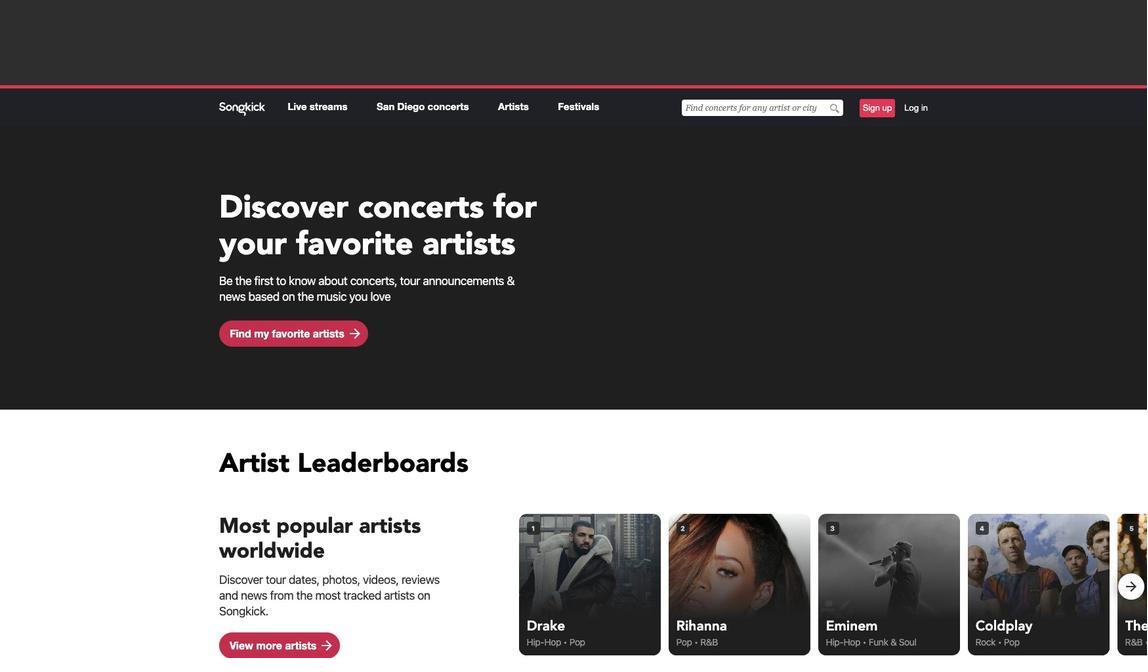 Task type: describe. For each thing, give the bounding box(es) containing it.
• for the
[[1145, 637, 1147, 648]]

• inside drake hip-hop • pop
[[563, 637, 567, 648]]

reviews
[[402, 573, 440, 587]]

0 vertical spatial concerts
[[428, 100, 469, 112]]

& inside eminem hip-hop • funk & soul
[[891, 637, 897, 648]]

videos,
[[363, 573, 399, 587]]

view more artists link
[[219, 633, 340, 659]]

log
[[904, 103, 919, 113]]

find my favorite artists
[[230, 327, 344, 340]]

coldplay
[[976, 618, 1033, 637]]

songkick.
[[219, 605, 268, 619]]

to
[[276, 274, 286, 288]]

festivals
[[558, 100, 599, 112]]

artists
[[498, 100, 529, 112]]

rihanna
[[676, 618, 727, 637]]

find
[[230, 327, 251, 340]]

news inside be the first to know about concerts, tour announcements & news based on the music you love
[[219, 290, 246, 304]]

tour inside be the first to know about concerts, tour announcements & news based on the music you love
[[400, 274, 420, 288]]

on inside discover tour dates, photos, videos, reviews and news from the most tracked artists on songkick.
[[418, 589, 430, 603]]

sign up
[[863, 103, 892, 113]]

worldwide
[[219, 537, 325, 566]]

san diego concerts link
[[377, 100, 469, 112]]

more
[[256, 640, 282, 652]]

diego
[[397, 100, 425, 112]]

up
[[882, 103, 892, 113]]

photos,
[[322, 573, 360, 587]]

1
[[532, 525, 535, 533]]

hip- for eminem
[[826, 637, 844, 648]]

favorite inside 'link'
[[272, 327, 310, 340]]

in
[[921, 103, 928, 113]]

be the first to know about concerts, tour announcements & news based on the music you love
[[219, 274, 515, 304]]

hop for eminem
[[844, 637, 860, 648]]

from
[[270, 589, 294, 603]]

artists link
[[498, 100, 529, 112]]

0 vertical spatial the
[[235, 274, 252, 288]]

& inside be the first to know about concerts, tour announcements & news based on the music you love
[[507, 274, 515, 288]]

the inside discover tour dates, photos, videos, reviews and news from the most tracked artists on songkick.
[[296, 589, 313, 603]]

eminem
[[826, 618, 878, 637]]

most
[[219, 513, 270, 542]]

sign
[[863, 103, 880, 113]]

view
[[230, 640, 253, 652]]

rock
[[976, 637, 996, 648]]

sign up link
[[860, 99, 895, 117]]

popular
[[276, 513, 353, 542]]

3
[[830, 525, 835, 533]]

hip- for drake
[[527, 637, 544, 648]]

love
[[370, 290, 391, 304]]

tracked
[[343, 589, 381, 603]]



Task type: locate. For each thing, give the bounding box(es) containing it.
hip- inside eminem hip-hop • funk & soul
[[826, 637, 844, 648]]

1 horizontal spatial hop
[[844, 637, 860, 648]]

on down reviews
[[418, 589, 430, 603]]

1 horizontal spatial r&b
[[1125, 637, 1143, 648]]

5
[[1130, 525, 1134, 533]]

1 vertical spatial tour
[[266, 573, 286, 587]]

• for rihanna
[[694, 637, 698, 648]]

3 pop from the left
[[1004, 637, 1020, 648]]

and
[[219, 589, 238, 603]]

on inside be the first to know about concerts, tour announcements & news based on the music you love
[[282, 290, 295, 304]]

3 • from the left
[[863, 637, 867, 648]]

find my favorite artists link
[[219, 321, 368, 347]]

pop inside coldplay rock • pop
[[1004, 637, 1020, 648]]

1 • from the left
[[563, 637, 567, 648]]

& right announcements
[[507, 274, 515, 288]]

1 r&b from the left
[[700, 637, 718, 648]]

discover for discover concerts for your favorite artists
[[219, 186, 349, 230]]

2 pop from the left
[[676, 637, 692, 648]]

my
[[254, 327, 269, 340]]

most popular artists worldwide
[[219, 513, 421, 566]]

tour inside discover tour dates, photos, videos, reviews and news from the most tracked artists on songkick.
[[266, 573, 286, 587]]

1 vertical spatial discover
[[219, 573, 263, 587]]

live streams
[[288, 100, 348, 112]]

hip- inside drake hip-hop • pop
[[527, 637, 544, 648]]

discover inside discover tour dates, photos, videos, reviews and news from the most tracked artists on songkick.
[[219, 573, 263, 587]]

tour right concerts,
[[400, 274, 420, 288]]

1 horizontal spatial pop
[[676, 637, 692, 648]]

artists down videos,
[[384, 589, 415, 603]]

1 pop from the left
[[570, 637, 585, 648]]

streams
[[310, 100, 348, 112]]

1 horizontal spatial &
[[891, 637, 897, 648]]

coldplay rock • pop
[[976, 618, 1033, 648]]

pop inside rihanna pop • r&b
[[676, 637, 692, 648]]

eminem hip-hop • funk & soul
[[826, 618, 916, 648]]

1 vertical spatial on
[[418, 589, 430, 603]]

hip-
[[527, 637, 544, 648], [826, 637, 844, 648]]

hop down eminem
[[844, 637, 860, 648]]

1 vertical spatial the
[[298, 290, 314, 304]]

announcements
[[423, 274, 504, 288]]

concerts,
[[350, 274, 397, 288]]

artist leaderboards
[[219, 446, 469, 482]]

0 vertical spatial news
[[219, 290, 246, 304]]

hop down drake
[[544, 637, 561, 648]]

first
[[254, 274, 273, 288]]

1 horizontal spatial hip-
[[826, 637, 844, 648]]

artists inside discover tour dates, photos, videos, reviews and news from the most tracked artists on songkick.
[[384, 589, 415, 603]]

live
[[288, 100, 307, 112]]

favorite inside discover concerts for your favorite artists
[[296, 223, 413, 266]]

san
[[377, 100, 395, 112]]

favorite
[[296, 223, 413, 266], [272, 327, 310, 340]]

san diego concerts
[[377, 100, 469, 112]]

• inside the r&b •
[[1145, 637, 1147, 648]]

2 hip- from the left
[[826, 637, 844, 648]]

log in
[[904, 103, 928, 113]]

artists up videos,
[[359, 513, 421, 542]]

know
[[289, 274, 316, 288]]

concerts
[[428, 100, 469, 112], [358, 186, 484, 230]]

r&b
[[700, 637, 718, 648], [1125, 637, 1143, 648]]

the r&b •
[[1125, 618, 1147, 648]]

on
[[282, 290, 295, 304], [418, 589, 430, 603]]

0 horizontal spatial on
[[282, 290, 295, 304]]

5 • from the left
[[1145, 637, 1147, 648]]

news down be
[[219, 290, 246, 304]]

news inside discover tour dates, photos, videos, reviews and news from the most tracked artists on songkick.
[[241, 589, 267, 603]]

• inside eminem hip-hop • funk & soul
[[863, 637, 867, 648]]

2 hop from the left
[[844, 637, 860, 648]]

hip- down drake
[[527, 637, 544, 648]]

discover
[[219, 186, 349, 230], [219, 573, 263, 587]]

2
[[681, 525, 685, 533]]

• for coldplay
[[998, 637, 1002, 648]]

0 vertical spatial on
[[282, 290, 295, 304]]

most
[[315, 589, 341, 603]]

the right be
[[235, 274, 252, 288]]

• down the the
[[1145, 637, 1147, 648]]

1 hop from the left
[[544, 637, 561, 648]]

funk
[[869, 637, 888, 648]]

hop inside eminem hip-hop • funk & soul
[[844, 637, 860, 648]]

& left soul
[[891, 637, 897, 648]]

• down drake
[[563, 637, 567, 648]]

artists inside 'link'
[[313, 327, 344, 340]]

hop for drake
[[544, 637, 561, 648]]

about
[[318, 274, 347, 288]]

tour up from
[[266, 573, 286, 587]]

•
[[563, 637, 567, 648], [694, 637, 698, 648], [863, 637, 867, 648], [998, 637, 1002, 648], [1145, 637, 1147, 648]]

2 vertical spatial the
[[296, 589, 313, 603]]

dates,
[[289, 573, 320, 587]]

Find concerts for any artist or city search field
[[682, 100, 844, 116]]

• left funk
[[863, 637, 867, 648]]

artists
[[423, 223, 515, 266], [313, 327, 344, 340], [359, 513, 421, 542], [384, 589, 415, 603], [285, 640, 317, 652]]

the down dates,
[[296, 589, 313, 603]]

hop inside drake hip-hop • pop
[[544, 637, 561, 648]]

be
[[219, 274, 233, 288]]

artists inside most popular artists worldwide
[[359, 513, 421, 542]]

• right rock on the right
[[998, 637, 1002, 648]]

discover tour dates, photos, videos, reviews and news from the most tracked artists on songkick.
[[219, 573, 440, 619]]

r&b inside rihanna pop • r&b
[[700, 637, 718, 648]]

rihanna pop • r&b
[[676, 618, 727, 648]]

pop inside drake hip-hop • pop
[[570, 637, 585, 648]]

view more artists
[[230, 640, 317, 652]]

tour
[[400, 274, 420, 288], [266, 573, 286, 587]]

news
[[219, 290, 246, 304], [241, 589, 267, 603]]

• inside coldplay rock • pop
[[998, 637, 1002, 648]]

your
[[219, 223, 287, 266]]

0 horizontal spatial r&b
[[700, 637, 718, 648]]

4
[[980, 525, 985, 533]]

1 vertical spatial favorite
[[272, 327, 310, 340]]

log in link
[[904, 102, 928, 114]]

concerts inside discover concerts for your favorite artists
[[358, 186, 484, 230]]

1 vertical spatial &
[[891, 637, 897, 648]]

you
[[349, 290, 368, 304]]

0 horizontal spatial hop
[[544, 637, 561, 648]]

&
[[507, 274, 515, 288], [891, 637, 897, 648]]

• inside rihanna pop • r&b
[[694, 637, 698, 648]]

0 horizontal spatial &
[[507, 274, 515, 288]]

based
[[248, 290, 279, 304]]

artists down music on the top
[[313, 327, 344, 340]]

1 vertical spatial news
[[241, 589, 267, 603]]

for
[[493, 186, 537, 230]]

favorite right my
[[272, 327, 310, 340]]

• down rihanna
[[694, 637, 698, 648]]

music
[[317, 290, 347, 304]]

discover inside discover concerts for your favorite artists
[[219, 186, 349, 230]]

live streams link
[[288, 100, 348, 112]]

drake hip-hop • pop
[[527, 618, 585, 648]]

artist
[[219, 446, 290, 482]]

soul
[[899, 637, 916, 648]]

search image
[[830, 104, 840, 113]]

festivals link
[[558, 100, 599, 112]]

r&b down rihanna
[[700, 637, 718, 648]]

0 horizontal spatial tour
[[266, 573, 286, 587]]

2 r&b from the left
[[1125, 637, 1143, 648]]

0 vertical spatial tour
[[400, 274, 420, 288]]

2 • from the left
[[694, 637, 698, 648]]

hip- down eminem
[[826, 637, 844, 648]]

on down to on the left
[[282, 290, 295, 304]]

2 horizontal spatial pop
[[1004, 637, 1020, 648]]

hop
[[544, 637, 561, 648], [844, 637, 860, 648]]

0 vertical spatial &
[[507, 274, 515, 288]]

1 horizontal spatial on
[[418, 589, 430, 603]]

r&b down the the
[[1125, 637, 1143, 648]]

artists up announcements
[[423, 223, 515, 266]]

drake
[[527, 618, 565, 637]]

1 horizontal spatial tour
[[400, 274, 420, 288]]

0 vertical spatial favorite
[[296, 223, 413, 266]]

2 discover from the top
[[219, 573, 263, 587]]

1 vertical spatial concerts
[[358, 186, 484, 230]]

pop
[[570, 637, 585, 648], [676, 637, 692, 648], [1004, 637, 1020, 648]]

discover for discover tour dates, photos, videos, reviews and news from the most tracked artists on songkick.
[[219, 573, 263, 587]]

0 horizontal spatial hip-
[[527, 637, 544, 648]]

4 • from the left
[[998, 637, 1002, 648]]

the down know on the left of page
[[298, 290, 314, 304]]

leaderboards
[[297, 446, 469, 482]]

favorite up concerts,
[[296, 223, 413, 266]]

r&b inside the r&b •
[[1125, 637, 1143, 648]]

0 vertical spatial discover
[[219, 186, 349, 230]]

the
[[235, 274, 252, 288], [298, 290, 314, 304], [296, 589, 313, 603]]

the
[[1125, 618, 1147, 637]]

artists right 'more'
[[285, 640, 317, 652]]

news up the songkick.
[[241, 589, 267, 603]]

artists inside discover concerts for your favorite artists
[[423, 223, 515, 266]]

1 hip- from the left
[[527, 637, 544, 648]]

1 discover from the top
[[219, 186, 349, 230]]

0 horizontal spatial pop
[[570, 637, 585, 648]]

discover concerts for your favorite artists
[[219, 186, 537, 266]]



Task type: vqa. For each thing, say whether or not it's contained in the screenshot.


